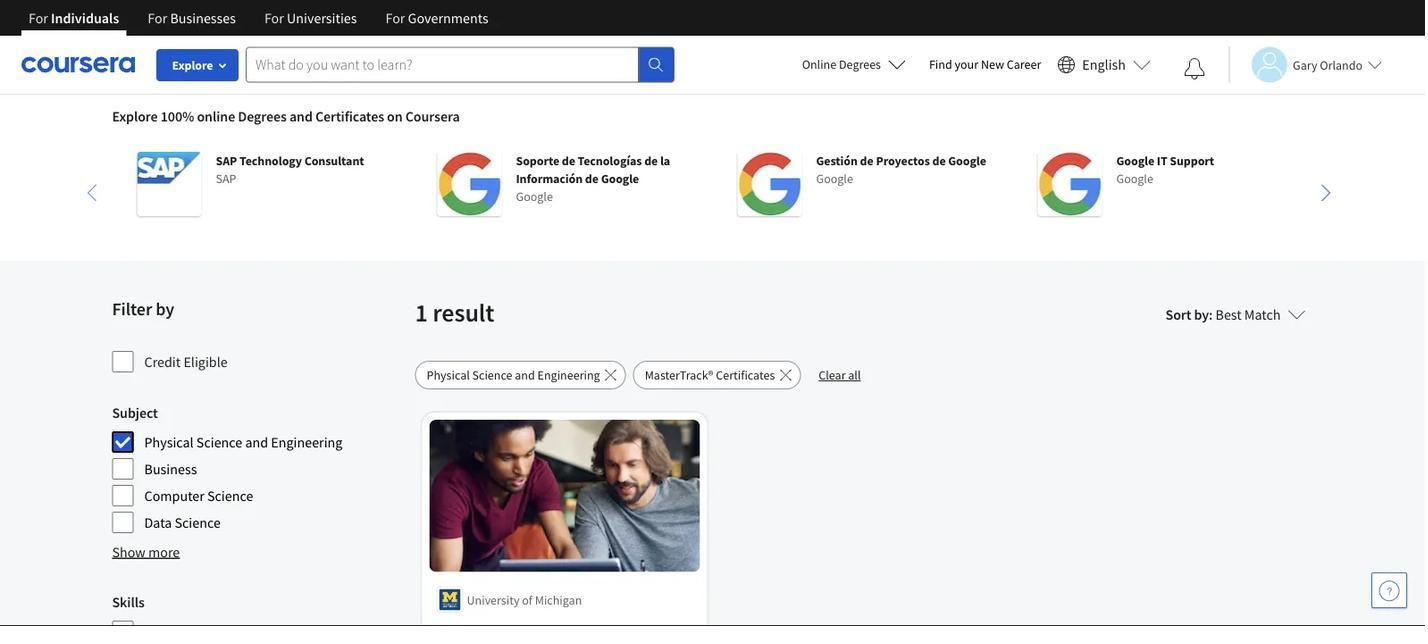 Task type: vqa. For each thing, say whether or not it's contained in the screenshot.
and to the bottom
yes



Task type: locate. For each thing, give the bounding box(es) containing it.
2 for from the left
[[148, 9, 167, 27]]

2 vertical spatial and
[[245, 433, 268, 451]]

help center image
[[1379, 580, 1401, 602]]

1 horizontal spatial physical science and engineering
[[427, 367, 600, 383]]

1 for from the left
[[29, 9, 48, 27]]

1 horizontal spatial degrees
[[839, 56, 881, 72]]

1 horizontal spatial certificates
[[716, 367, 775, 383]]

for left universities
[[264, 9, 284, 27]]

0 horizontal spatial and
[[245, 433, 268, 451]]

clear all button
[[808, 361, 872, 390]]

science down result at the left
[[472, 367, 513, 383]]

sap
[[216, 153, 237, 169], [216, 171, 236, 187]]

science inside 'button'
[[472, 367, 513, 383]]

find your new career link
[[921, 54, 1051, 76]]

0 vertical spatial explore
[[172, 57, 213, 73]]

0 vertical spatial engineering
[[538, 367, 600, 383]]

0 horizontal spatial engineering
[[271, 433, 343, 451]]

1 vertical spatial certificates
[[716, 367, 775, 383]]

for
[[29, 9, 48, 27], [148, 9, 167, 27], [264, 9, 284, 27], [386, 9, 405, 27]]

explore left "100%"
[[112, 107, 158, 125]]

physical inside 'button'
[[427, 367, 470, 383]]

banner navigation
[[14, 0, 503, 36]]

sap left technology on the top left of page
[[216, 153, 237, 169]]

1 horizontal spatial by
[[1195, 306, 1209, 324]]

filter by
[[112, 298, 174, 320]]

michigan
[[535, 592, 582, 608]]

0 horizontal spatial certificates
[[315, 107, 384, 125]]

best
[[1216, 306, 1242, 324]]

1 vertical spatial explore
[[112, 107, 158, 125]]

data
[[144, 514, 172, 532]]

on
[[387, 107, 403, 125]]

None search field
[[246, 47, 675, 83]]

business
[[144, 460, 197, 478]]

sap image
[[137, 152, 202, 216]]

and inside subject group
[[245, 433, 268, 451]]

degrees right online
[[839, 56, 881, 72]]

english button
[[1051, 36, 1158, 94]]

online degrees button
[[788, 45, 921, 84]]

clear all
[[819, 367, 861, 383]]

0 vertical spatial degrees
[[839, 56, 881, 72]]

by right 'sort'
[[1195, 306, 1209, 324]]

for left governments at left top
[[386, 9, 405, 27]]

of
[[522, 592, 533, 608]]

:
[[1209, 306, 1213, 324]]

0 horizontal spatial physical science and engineering
[[144, 433, 343, 451]]

google image
[[438, 152, 502, 216], [738, 152, 802, 216], [1038, 152, 1103, 216]]

science up business at the bottom left
[[197, 433, 242, 451]]

science
[[472, 367, 513, 383], [197, 433, 242, 451], [207, 487, 253, 505], [175, 514, 221, 532]]

explore button
[[156, 49, 239, 81]]

explore down "for businesses"
[[172, 57, 213, 73]]

4 for from the left
[[386, 9, 405, 27]]

degrees
[[839, 56, 881, 72], [238, 107, 287, 125]]

businesses
[[170, 9, 236, 27]]

0 horizontal spatial degrees
[[238, 107, 287, 125]]

explore
[[172, 57, 213, 73], [112, 107, 158, 125]]

google it support google
[[1117, 153, 1215, 187]]

for governments
[[386, 9, 489, 27]]

3 for from the left
[[264, 9, 284, 27]]

science down computer science
[[175, 514, 221, 532]]

gestión
[[816, 153, 858, 169]]

engineering
[[538, 367, 600, 383], [271, 433, 343, 451]]

for left businesses
[[148, 9, 167, 27]]

1 horizontal spatial engineering
[[538, 367, 600, 383]]

1 horizontal spatial and
[[289, 107, 313, 125]]

1 vertical spatial physical
[[144, 433, 194, 451]]

de right the gestión
[[860, 153, 874, 169]]

degrees up technology on the top left of page
[[238, 107, 287, 125]]

2 horizontal spatial and
[[515, 367, 535, 383]]

gary orlando button
[[1229, 47, 1383, 83]]

and
[[289, 107, 313, 125], [515, 367, 535, 383], [245, 433, 268, 451]]

physical up business at the bottom left
[[144, 433, 194, 451]]

1 vertical spatial physical science and engineering
[[144, 433, 343, 451]]

sap right the sap image
[[216, 171, 236, 187]]

explore inside dropdown button
[[172, 57, 213, 73]]

for individuals
[[29, 9, 119, 27]]

google image for google
[[738, 152, 802, 216]]

0 horizontal spatial by
[[156, 298, 174, 320]]

certificates right mastertrack® at the bottom of page
[[716, 367, 775, 383]]

support
[[1170, 153, 1215, 169]]

1 vertical spatial degrees
[[238, 107, 287, 125]]

de right "proyectos"
[[933, 153, 946, 169]]

0 vertical spatial physical science and engineering
[[427, 367, 600, 383]]

show more
[[112, 543, 180, 561]]

physical science and engineering
[[427, 367, 600, 383], [144, 433, 343, 451]]

physical science and engineering up computer science
[[144, 433, 343, 451]]

información
[[516, 171, 583, 187]]

individuals
[[51, 9, 119, 27]]

for left individuals
[[29, 9, 48, 27]]

match
[[1245, 306, 1281, 324]]

data science
[[144, 514, 221, 532]]

google
[[949, 153, 987, 169], [1117, 153, 1155, 169], [601, 171, 639, 187], [816, 171, 853, 187], [1117, 171, 1154, 187], [516, 189, 553, 205]]

0 vertical spatial sap
[[216, 153, 237, 169]]

show more button
[[112, 542, 180, 563]]

physical science and engineering down result at the left
[[427, 367, 600, 383]]

for for businesses
[[148, 9, 167, 27]]

engineering inside physical science and engineering 'button'
[[538, 367, 600, 383]]

1 vertical spatial and
[[515, 367, 535, 383]]

1 horizontal spatial explore
[[172, 57, 213, 73]]

find
[[930, 56, 953, 72]]

1 vertical spatial engineering
[[271, 433, 343, 451]]

0 horizontal spatial explore
[[112, 107, 158, 125]]

by right filter
[[156, 298, 174, 320]]

physical science and engineering inside 'button'
[[427, 367, 600, 383]]

physical
[[427, 367, 470, 383], [144, 433, 194, 451]]

de
[[562, 153, 575, 169], [645, 153, 658, 169], [860, 153, 874, 169], [933, 153, 946, 169], [585, 171, 599, 187]]

eligible
[[184, 353, 228, 371]]

1 result
[[415, 297, 495, 328]]

physical down 1 result
[[427, 367, 470, 383]]

soporte
[[516, 153, 560, 169]]

0 horizontal spatial google image
[[438, 152, 502, 216]]

result
[[433, 297, 495, 328]]

tecnologías
[[578, 153, 642, 169]]

1 horizontal spatial physical
[[427, 367, 470, 383]]

1 google image from the left
[[438, 152, 502, 216]]

show notifications image
[[1184, 58, 1206, 80]]

by for filter
[[156, 298, 174, 320]]

0 horizontal spatial physical
[[144, 433, 194, 451]]

1 vertical spatial sap
[[216, 171, 236, 187]]

skills
[[112, 593, 145, 611]]

certificates left "on"
[[315, 107, 384, 125]]

0 vertical spatial certificates
[[315, 107, 384, 125]]

0 vertical spatial physical
[[427, 367, 470, 383]]

2 google image from the left
[[738, 152, 802, 216]]

by
[[156, 298, 174, 320], [1195, 306, 1209, 324]]

certificates
[[315, 107, 384, 125], [716, 367, 775, 383]]

1 horizontal spatial google image
[[738, 152, 802, 216]]

explore for explore
[[172, 57, 213, 73]]

2 horizontal spatial google image
[[1038, 152, 1103, 216]]



Task type: describe. For each thing, give the bounding box(es) containing it.
for for governments
[[386, 9, 405, 27]]

coursera
[[406, 107, 460, 125]]

show
[[112, 543, 146, 561]]

soporte de tecnologías de la información de google google
[[516, 153, 670, 205]]

for businesses
[[148, 9, 236, 27]]

proyectos
[[876, 153, 930, 169]]

2 sap from the top
[[216, 171, 236, 187]]

mastertrack®
[[645, 367, 714, 383]]

gary
[[1293, 57, 1318, 73]]

orlando
[[1320, 57, 1363, 73]]

career
[[1007, 56, 1042, 72]]

find your new career
[[930, 56, 1042, 72]]

skills group
[[112, 592, 404, 627]]

engineering inside subject group
[[271, 433, 343, 451]]

1 sap from the top
[[216, 153, 237, 169]]

governments
[[408, 9, 489, 27]]

for for universities
[[264, 9, 284, 27]]

online
[[197, 107, 235, 125]]

more
[[148, 543, 180, 561]]

and inside 'button'
[[515, 367, 535, 383]]

credit
[[144, 353, 181, 371]]

1
[[415, 297, 428, 328]]

la
[[660, 153, 670, 169]]

0 vertical spatial and
[[289, 107, 313, 125]]

physical inside subject group
[[144, 433, 194, 451]]

online degrees
[[802, 56, 881, 72]]

clear
[[819, 367, 846, 383]]

What do you want to learn? text field
[[246, 47, 639, 83]]

subject
[[112, 404, 158, 422]]

new
[[981, 56, 1005, 72]]

physical science and engineering inside subject group
[[144, 433, 343, 451]]

all
[[848, 367, 861, 383]]

by for sort
[[1195, 306, 1209, 324]]

for for individuals
[[29, 9, 48, 27]]

for universities
[[264, 9, 357, 27]]

google image for información
[[438, 152, 502, 216]]

100%
[[161, 107, 194, 125]]

certificates inside button
[[716, 367, 775, 383]]

it
[[1157, 153, 1168, 169]]

university
[[467, 592, 520, 608]]

degrees inside the online degrees dropdown button
[[839, 56, 881, 72]]

explore for explore 100% online degrees and certificates on coursera
[[112, 107, 158, 125]]

physical science and engineering button
[[415, 361, 626, 390]]

gestión de proyectos de google google
[[816, 153, 987, 187]]

computer science
[[144, 487, 253, 505]]

3 google image from the left
[[1038, 152, 1103, 216]]

sort
[[1166, 306, 1192, 324]]

technology
[[240, 153, 302, 169]]

university of michigan
[[467, 592, 582, 608]]

english
[[1083, 56, 1126, 74]]

subject group
[[112, 402, 404, 534]]

mastertrack® certificates button
[[633, 361, 801, 390]]

online
[[802, 56, 837, 72]]

science up data science
[[207, 487, 253, 505]]

universities
[[287, 9, 357, 27]]

de left 'la'
[[645, 153, 658, 169]]

de up información
[[562, 153, 575, 169]]

mastertrack® certificates
[[645, 367, 775, 383]]

consultant
[[304, 153, 364, 169]]

coursera image
[[21, 50, 135, 79]]

computer
[[144, 487, 205, 505]]

credit eligible
[[144, 353, 228, 371]]

explore 100% online degrees and certificates on coursera
[[112, 107, 460, 125]]

de down tecnologías
[[585, 171, 599, 187]]

gary orlando
[[1293, 57, 1363, 73]]

sap technology consultant sap
[[216, 153, 364, 187]]

sort by : best match
[[1166, 306, 1281, 324]]

filter
[[112, 298, 152, 320]]

your
[[955, 56, 979, 72]]



